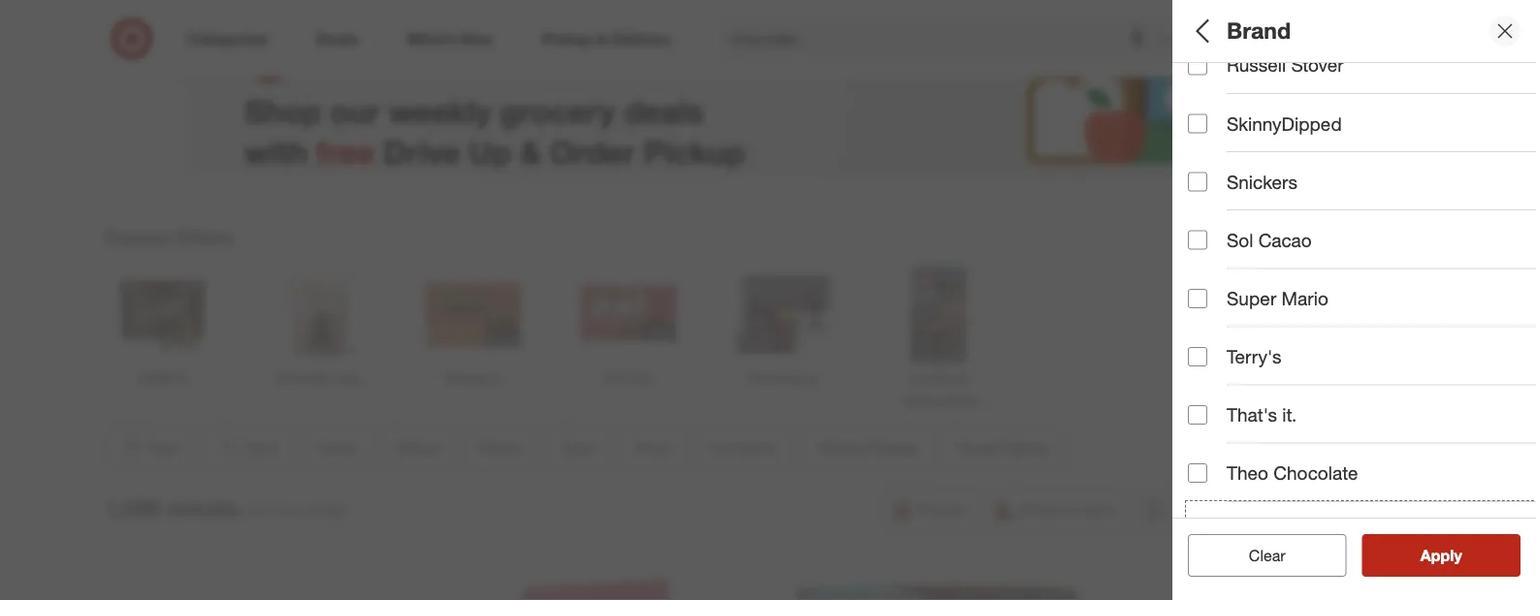 Task type: vqa. For each thing, say whether or not it's contained in the screenshot.
results
yes



Task type: locate. For each thing, give the bounding box(es) containing it.
Sol Cacao checkbox
[[1188, 231, 1208, 250]]

type button
[[1188, 267, 1537, 335]]

0 vertical spatial results
[[167, 495, 239, 522]]

apply
[[1421, 546, 1463, 565]]

What can we help you find? suggestions appear below search field
[[719, 17, 1202, 60]]

clear inside button
[[1240, 546, 1276, 565]]

our
[[330, 92, 380, 130]]

0 vertical spatial brand
[[1227, 17, 1291, 44]]

brand up snickers option
[[1188, 144, 1241, 166]]

grocery
[[500, 92, 615, 130]]

Super Mario checkbox
[[1188, 289, 1208, 308]]

3
[[1188, 169, 1196, 186]]

russell stover
[[1227, 54, 1344, 76]]

2 clear from the left
[[1249, 546, 1286, 565]]

drive
[[383, 133, 460, 171]]

brand inside dialog
[[1227, 17, 1291, 44]]

0 horizontal spatial results
[[167, 495, 239, 522]]

brand for brand 3 musketeers; crunch; ghirardelli; kit kat; kinder; lindt; t
[[1188, 144, 1241, 166]]

clear
[[1240, 546, 1276, 565], [1249, 546, 1286, 565]]

all filters dialog
[[1173, 0, 1537, 600]]

Russell Stover checkbox
[[1188, 56, 1208, 75]]

stover
[[1292, 54, 1344, 76]]

flavor
[[1188, 219, 1242, 241]]

lindt;
[[1495, 169, 1529, 186]]

◎deals shop our weekly grocery deals with free drive up & order pickup
[[244, 31, 745, 171]]

brand dialog
[[1173, 0, 1537, 600]]

clear for clear
[[1249, 546, 1286, 565]]

1 vertical spatial results
[[1433, 546, 1483, 565]]

clear for clear all
[[1240, 546, 1276, 565]]

clear down dietary needs
[[1249, 546, 1286, 565]]

results inside button
[[1433, 546, 1483, 565]]

Terry's checkbox
[[1188, 347, 1208, 367]]

dietary needs
[[1188, 490, 1313, 513]]

pickup
[[644, 133, 745, 171]]

◎deals
[[244, 31, 408, 85]]

clear all
[[1240, 546, 1296, 565]]

kinder;
[[1447, 169, 1491, 186]]

1 horizontal spatial results
[[1433, 546, 1483, 565]]

brand inside brand 3 musketeers; crunch; ghirardelli; kit kat; kinder; lindt; t
[[1188, 144, 1241, 166]]

dietary
[[1188, 490, 1252, 513]]

results right see
[[1433, 546, 1483, 565]]

brand up russell
[[1227, 17, 1291, 44]]

all
[[1188, 17, 1215, 44]]

needs
[[1257, 490, 1313, 513]]

results
[[167, 495, 239, 522], [1433, 546, 1483, 565]]

for
[[247, 501, 265, 520]]

results left for on the bottom left
[[167, 495, 239, 522]]

flavor button
[[1188, 199, 1537, 267]]

filters
[[1221, 17, 1282, 44]]

super mario
[[1227, 287, 1329, 310]]

mario
[[1282, 287, 1329, 310]]

see results button
[[1362, 535, 1521, 577]]

1 vertical spatial brand
[[1188, 144, 1241, 166]]

kit
[[1399, 169, 1415, 186]]

brand
[[1227, 17, 1291, 44], [1188, 144, 1241, 166]]

sol cacao
[[1227, 229, 1312, 251]]

search button
[[1188, 17, 1235, 64]]

1 clear from the left
[[1240, 546, 1276, 565]]

occasion
[[1188, 423, 1271, 445]]

it.
[[1283, 404, 1297, 426]]

clear left all
[[1240, 546, 1276, 565]]

occasion button
[[1188, 403, 1537, 470]]

free
[[316, 133, 374, 171]]

russell
[[1227, 54, 1286, 76]]

deals button
[[1188, 63, 1537, 131]]

results for 1,090
[[167, 495, 239, 522]]

clear inside button
[[1249, 546, 1286, 565]]

chocolate
[[1274, 462, 1359, 485]]

dietary needs button
[[1188, 470, 1537, 538]]



Task type: describe. For each thing, give the bounding box(es) containing it.
Theo Chocolate checkbox
[[1188, 464, 1208, 483]]

search
[[1188, 31, 1235, 50]]

apply button
[[1362, 535, 1521, 577]]

see results
[[1401, 546, 1483, 565]]

popular filters
[[105, 226, 232, 248]]

brand 3 musketeers; crunch; ghirardelli; kit kat; kinder; lindt; t
[[1188, 144, 1537, 186]]

weekly
[[389, 92, 491, 130]]

price
[[1188, 355, 1234, 377]]

shop
[[244, 92, 321, 130]]

clear all button
[[1188, 535, 1347, 577]]

price button
[[1188, 335, 1537, 403]]

That's it. checkbox
[[1188, 406, 1208, 425]]

"chocolate"
[[270, 501, 349, 520]]

all
[[1281, 546, 1296, 565]]

snickers
[[1227, 171, 1298, 193]]

results for see
[[1433, 546, 1483, 565]]

deals
[[624, 92, 704, 130]]

kat;
[[1419, 169, 1443, 186]]

brand for brand
[[1227, 17, 1291, 44]]

deals
[[1188, 83, 1238, 105]]

that's it.
[[1227, 404, 1297, 426]]

super
[[1227, 287, 1277, 310]]

that's
[[1227, 404, 1278, 426]]

theo chocolate
[[1227, 462, 1359, 485]]

theo
[[1227, 462, 1269, 485]]

cacao
[[1259, 229, 1312, 251]]

1,090 results for "chocolate"
[[105, 495, 349, 522]]

type
[[1188, 287, 1229, 309]]

&
[[520, 133, 541, 171]]

all filters
[[1188, 17, 1282, 44]]

popular
[[105, 226, 173, 248]]

skinnydipped
[[1227, 112, 1342, 135]]

crunch;
[[1278, 169, 1326, 186]]

see
[[1401, 546, 1428, 565]]

1,090
[[105, 495, 161, 522]]

sol
[[1227, 229, 1254, 251]]

up
[[469, 133, 511, 171]]

terry's
[[1227, 346, 1282, 368]]

SkinnyDipped checkbox
[[1188, 114, 1208, 133]]

clear button
[[1188, 535, 1347, 577]]

Snickers checkbox
[[1188, 172, 1208, 192]]

musketeers;
[[1200, 169, 1274, 186]]

with
[[244, 133, 308, 171]]

order
[[550, 133, 635, 171]]

filters
[[178, 226, 232, 248]]

t
[[1533, 169, 1537, 186]]

ghirardelli;
[[1330, 169, 1395, 186]]



